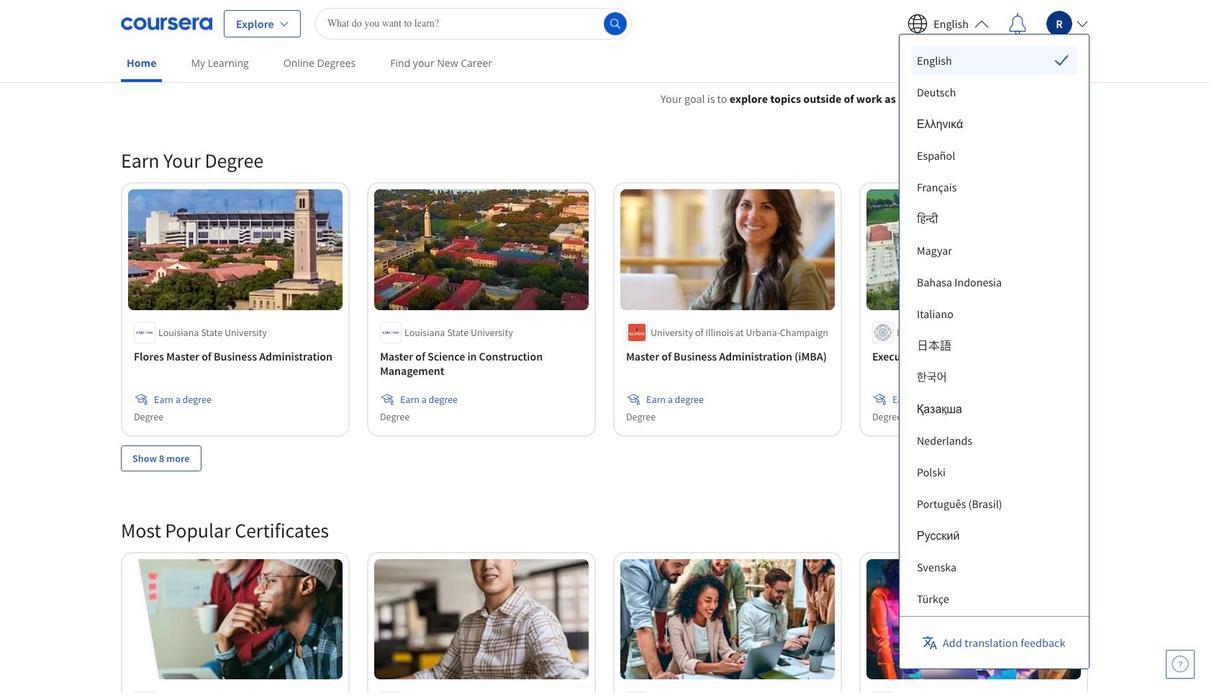 Task type: locate. For each thing, give the bounding box(es) containing it.
None search field
[[315, 8, 632, 39]]

radio item
[[912, 46, 1078, 75]]

main content
[[0, 73, 1210, 694]]

menu
[[912, 46, 1078, 694]]



Task type: vqa. For each thing, say whether or not it's contained in the screenshot.
through
no



Task type: describe. For each thing, give the bounding box(es) containing it.
most popular certificates collection element
[[112, 495, 1098, 694]]

help center image
[[1172, 656, 1190, 673]]

earn your degree collection element
[[112, 125, 1098, 495]]

coursera image
[[121, 12, 212, 35]]



